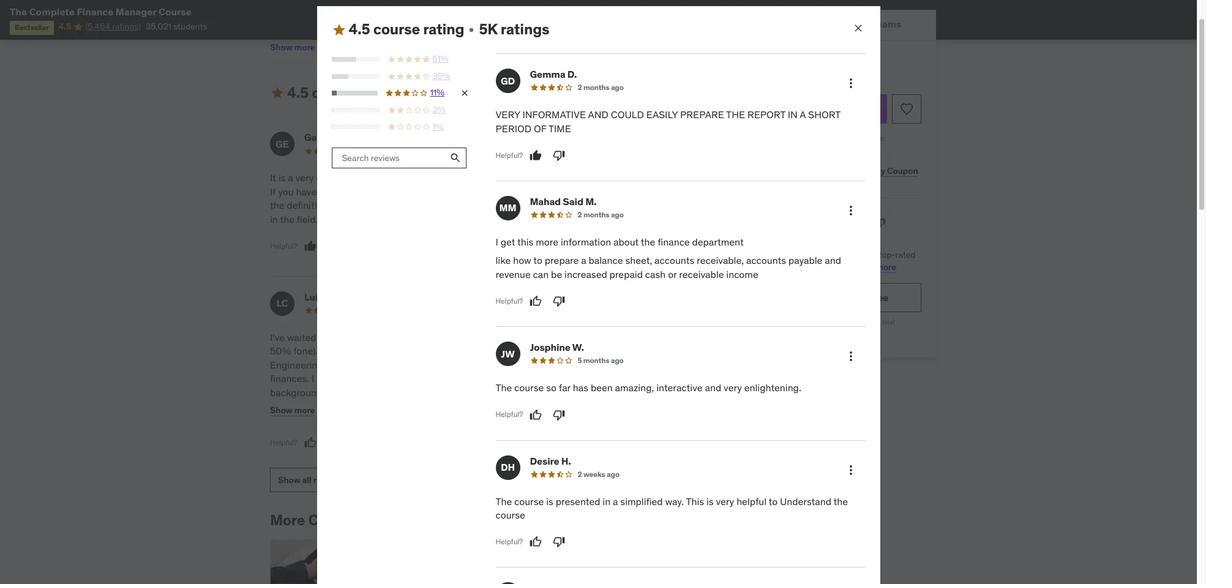 Task type: locate. For each thing, give the bounding box(es) containing it.
m. inside dialog
[[586, 195, 597, 208]]

0 vertical spatial 4.5 course rating
[[349, 20, 465, 39]]

1 horizontal spatial rating
[[423, 20, 465, 39]]

0 vertical spatial clear
[[636, 172, 657, 184]]

the inside the course is presented in a simplified way. this is very helpful to understand  the course
[[496, 495, 512, 508]]

about
[[614, 236, 639, 248], [340, 345, 365, 357]]

1 vertical spatial 5k
[[418, 83, 436, 102]]

the left undo mark review by gemma d. as helpful icon
[[496, 382, 512, 394]]

1 horizontal spatial a
[[800, 109, 806, 121]]

0 vertical spatial months
[[584, 83, 610, 92]]

1 vertical spatial show more
[[270, 405, 315, 416]]

course
[[159, 6, 192, 18]]

courses
[[308, 511, 365, 530]]

and down content
[[534, 186, 550, 198]]

1 horizontal spatial period
[[657, 345, 693, 357]]

get this course, plus 11,000+ of our top-rated courses, with personal plan.
[[743, 249, 916, 273]]

additional actions for review by gemma d. image
[[844, 76, 859, 91]]

5k for xsmall icon to the middle
[[418, 83, 436, 102]]

how
[[513, 254, 532, 267]]

mark review by gemma d. as unhelpful image
[[553, 149, 565, 162]]

1 months from the top
[[584, 83, 610, 92]]

informative up brenette p.
[[523, 109, 586, 121]]

0 horizontal spatial for
[[387, 172, 399, 184]]

0 horizontal spatial of
[[409, 400, 418, 412]]

very left helpful
[[716, 495, 735, 508]]

0 vertical spatial gemma d.
[[530, 68, 577, 80]]

enlightening.
[[745, 382, 802, 394]]

1 vertical spatial about
[[340, 345, 365, 357]]

i inside first about me. i'm a civil engineering student and wish to work with finances. i don't haver a accountability background só far.
[[312, 373, 314, 385]]

ratings
[[501, 20, 550, 39], [439, 83, 488, 102]]

2 accounts from the left
[[747, 254, 787, 267]]

1 vertical spatial gemma
[[529, 291, 564, 303]]

0 horizontal spatial 5k
[[418, 83, 436, 102]]

this inside button
[[800, 102, 817, 115]]

helpful? left mark review by mahad said m. as helpful icon
[[496, 296, 523, 306]]

0 horizontal spatial in
[[602, 345, 612, 357]]

rating left xsmall image
[[423, 20, 465, 39]]

m. left e.
[[345, 131, 356, 144]]

recommend
[[584, 199, 637, 211]]

1 vertical spatial of
[[494, 359, 507, 371]]

0 vertical spatial time
[[549, 122, 571, 135]]

period up undo mark review by gemma d. as helpful image
[[496, 122, 532, 135]]

1 show more from the top
[[270, 42, 315, 53]]

period for mark review by gemma d. as unhelpful image
[[496, 122, 532, 135]]

is down again
[[329, 213, 336, 225]]

show more
[[270, 42, 315, 53], [270, 405, 315, 416]]

ago for gemma d.
[[611, 83, 624, 92]]

0 horizontal spatial medium image
[[270, 86, 285, 100]]

prepare inside dialog
[[681, 109, 725, 121]]

the inside dialog
[[727, 109, 746, 121]]

helpful? for jw
[[496, 410, 523, 419]]

0 vertical spatial show more
[[270, 42, 315, 53]]

a right the buy
[[800, 109, 806, 121]]

first
[[318, 345, 338, 357]]

1 2 from the top
[[578, 83, 582, 92]]

1 vertical spatial in
[[602, 345, 612, 357]]

period up interactive
[[657, 345, 693, 357]]

0 vertical spatial very
[[496, 109, 520, 121]]

understand
[[780, 495, 832, 508]]

4.5 course rating inside dialog
[[349, 20, 465, 39]]

0 horizontal spatial in
[[270, 213, 278, 225]]

short up amazing, in the right bottom of the page
[[622, 345, 655, 357]]

0 vertical spatial in
[[270, 213, 278, 225]]

0 vertical spatial rating
[[423, 20, 465, 39]]

0 horizontal spatial of
[[494, 359, 507, 371]]

and inside the course ia very clear and beginner friendly. exposes a lot of concepts quite intuitively.
[[455, 386, 471, 399]]

show more for 1st show more button
[[270, 42, 315, 53]]

amazing,
[[615, 382, 654, 394]]

1 you from the left
[[278, 186, 294, 198]]

1 vertical spatial 2
[[578, 210, 582, 219]]

the left the buy
[[727, 109, 746, 121]]

undo mark review by gemma d. as helpful image
[[530, 149, 542, 162]]

1 vertical spatial prepare
[[494, 345, 538, 357]]

rating for xsmall image
[[423, 20, 465, 39]]

0 horizontal spatial clear
[[432, 386, 453, 399]]

get
[[501, 236, 515, 248]]

4.5 course rating for xsmall image
[[349, 20, 465, 39]]

helpful? for mm
[[496, 296, 523, 306]]

4.5 up gabriela
[[287, 83, 309, 102]]

more
[[294, 42, 315, 53], [536, 236, 559, 248], [876, 261, 897, 273], [294, 405, 315, 416]]

about up student
[[340, 345, 365, 357]]

clear
[[636, 172, 657, 184], [432, 386, 453, 399]]

per
[[830, 318, 841, 327]]

the for mark review by gemma d. as unhelpful image
[[727, 109, 746, 121]]

friendly.
[[311, 400, 346, 412]]

receivable,
[[697, 254, 744, 267]]

learn more
[[852, 261, 897, 273]]

for inside it is a very complete guide for financial literacy. if you have prior knowledge, it helps you check the definitions again and if it is your first time in the field, it is a very well structured program.
[[387, 172, 399, 184]]

of for undo mark review by gemma d. as helpful icon
[[494, 359, 507, 371]]

5k ratings
[[479, 20, 550, 39], [418, 83, 488, 102]]

to left "udemy's"
[[802, 213, 814, 228]]

mark review by desire h. as unhelpful image
[[553, 536, 565, 548]]

mark review by luiz felipe c. as helpful image
[[304, 437, 316, 449]]

knowledge,
[[342, 186, 392, 198]]

the inside the course is presented in a simplified way. this is very helpful to understand  the course
[[834, 495, 848, 508]]

1 vertical spatial short
[[622, 345, 655, 357]]

0 horizontal spatial time
[[509, 359, 532, 371]]

0 horizontal spatial a
[[614, 345, 620, 357]]

i left get
[[496, 236, 499, 248]]

1%
[[433, 121, 444, 132]]

0 vertical spatial gd
[[501, 74, 515, 87]]

short up money-
[[809, 109, 841, 121]]

ge
[[276, 138, 289, 150]]

0 horizontal spatial prepare
[[494, 345, 538, 357]]

ratings down 35%
[[439, 83, 488, 102]]

time up mark review by gemma d. as unhelpful image
[[549, 122, 571, 135]]

and inside like how to prepare a balance sheet, accounts receivable, accounts payable and revenue can be increased prepaid cash or receivable income
[[825, 254, 842, 267]]

time up undo mark review by gemma d. as helpful icon
[[509, 359, 532, 371]]

like how to prepare a balance sheet, accounts receivable, accounts payable and revenue can be increased prepaid cash or receivable income
[[496, 254, 842, 280]]

2 show more button from the top
[[270, 398, 315, 423]]

xsmall image
[[318, 43, 327, 52], [405, 88, 415, 98], [460, 88, 470, 98]]

1 horizontal spatial you
[[429, 186, 444, 198]]

it right field,
[[321, 213, 326, 225]]

waited
[[287, 331, 316, 344]]

for down search reviews "text field"
[[387, 172, 399, 184]]

1 vertical spatial for
[[856, 292, 869, 304]]

a up increased
[[581, 254, 587, 267]]

0 horizontal spatial short
[[622, 345, 655, 357]]

1 vertical spatial show more button
[[270, 398, 315, 423]]

a down again
[[338, 213, 344, 225]]

0 horizontal spatial you
[[278, 186, 294, 198]]

the down additional actions for review by desire h. image at the right bottom of page
[[834, 495, 848, 508]]

are
[[599, 172, 613, 184]]

a inside dialog
[[800, 109, 806, 121]]

0 horizontal spatial accounts
[[655, 254, 695, 267]]

top
[[867, 213, 886, 228]]

a
[[800, 109, 806, 121], [614, 345, 620, 357]]

show more inside button
[[270, 42, 315, 53]]

in inside the course is presented in a simplified way. this is very helpful to understand  the course
[[603, 495, 611, 508]]

the up 'bestseller'
[[10, 6, 27, 18]]

time for undo mark review by gemma d. as helpful image
[[549, 122, 571, 135]]

1 vertical spatial a
[[614, 345, 620, 357]]

5k ratings inside dialog
[[479, 20, 550, 39]]

2 months ago up p.
[[578, 83, 624, 92]]

the content and videos are very clear and easy to follow and understand. i enjoyed learning and would definitely recommend it.
[[494, 172, 698, 211]]

have
[[296, 186, 317, 198]]

months
[[584, 83, 610, 92], [584, 210, 610, 219], [584, 356, 610, 365]]

informative inside dialog
[[523, 109, 586, 121]]

2 vertical spatial 2
[[578, 470, 582, 479]]

the course so far has been amazing, interactive and very enlightening.
[[496, 382, 802, 394]]

additional actions for review by josphine w. image
[[844, 349, 859, 364]]

helpful? left undo mark review by gemma d. as helpful icon
[[494, 387, 522, 396]]

mark review by gemma d. as unhelpful image
[[552, 386, 564, 398]]

to up accountability
[[402, 359, 411, 371]]

4.5 course rating for xsmall icon to the middle
[[287, 83, 403, 102]]

accounts
[[655, 254, 695, 267], [747, 254, 787, 267]]

finance
[[77, 6, 114, 18]]

apply coupon button
[[860, 159, 922, 183]]

1 vertical spatial informative
[[521, 331, 585, 344]]

very for undo mark review by gemma d. as helpful icon
[[494, 331, 519, 344]]

2 vertical spatial it
[[321, 213, 326, 225]]

1 vertical spatial period
[[657, 345, 693, 357]]

1 horizontal spatial ratings
[[501, 20, 550, 39]]

and left if
[[362, 199, 378, 211]]

student
[[326, 359, 359, 371]]

2 months ago down said
[[578, 210, 624, 219]]

additional actions for review by desire h. image
[[844, 463, 859, 478]]

easy
[[678, 172, 698, 184]]

to inside i've waited till now to rate' this course (nearly 50% fone).
[[352, 331, 361, 344]]

2 vertical spatial i
[[312, 373, 314, 385]]

2 2 from the top
[[578, 210, 582, 219]]

very up enjoyed
[[615, 172, 633, 184]]

been
[[591, 382, 613, 394]]

1 horizontal spatial in
[[788, 109, 798, 121]]

very informative and could easily prepare the report in a short period of time for mark review by gemma d. as unhelpful icon
[[494, 331, 693, 371]]

1 vertical spatial gemma d.
[[529, 291, 576, 303]]

the inside the course ia very clear and beginner friendly. exposes a lot of concepts quite intuitively.
[[350, 386, 367, 399]]

in right 5
[[602, 345, 612, 357]]

for
[[387, 172, 399, 184], [856, 292, 869, 304]]

buy this course
[[780, 102, 850, 115]]

so
[[547, 382, 557, 394]]

35,021
[[146, 21, 172, 32]]

to up "mm"
[[494, 186, 503, 198]]

this
[[800, 102, 817, 115], [518, 236, 534, 248], [759, 249, 773, 261], [385, 331, 401, 344]]

1 vertical spatial time
[[509, 359, 532, 371]]

1 accounts from the left
[[655, 254, 695, 267]]

3 2 from the top
[[578, 470, 582, 479]]

with right work
[[437, 359, 456, 371]]

of right lot
[[409, 400, 418, 412]]

m. right said
[[586, 195, 597, 208]]

informative up 5
[[521, 331, 585, 344]]

0 vertical spatial the
[[727, 109, 746, 121]]

helpful? left "mark review by josphine w. as helpful" image
[[496, 410, 523, 419]]

1 horizontal spatial clear
[[636, 172, 657, 184]]

personal up $16.58
[[792, 292, 832, 304]]

0 vertical spatial and
[[588, 109, 609, 121]]

personal down plus
[[796, 261, 829, 273]]

0 vertical spatial 2 months ago
[[578, 83, 624, 92]]

1 vertical spatial rating
[[362, 83, 403, 102]]

medium image for xsmall icon to the middle
[[270, 86, 285, 100]]

0 vertical spatial gemma
[[530, 68, 566, 80]]

2 months from the top
[[584, 210, 610, 219]]

mark review by mahad said m. as unhelpful image
[[553, 295, 565, 308]]

dialog
[[317, 6, 881, 584]]

this right get
[[518, 236, 534, 248]]

0 horizontal spatial report
[[562, 345, 600, 357]]

0 horizontal spatial the
[[540, 345, 559, 357]]

medium image
[[332, 23, 346, 37], [270, 86, 285, 100]]

1 horizontal spatial 4.5
[[287, 83, 309, 102]]

in down if
[[270, 213, 278, 225]]

$18.99
[[743, 50, 789, 69]]

of
[[856, 249, 863, 261], [409, 400, 418, 412]]

1 horizontal spatial accounts
[[747, 254, 787, 267]]

with inside first about me. i'm a civil engineering student and wish to work with finances. i don't haver a accountability background só far.
[[437, 359, 456, 371]]

undo mark review by gabriela m. e. as helpful image
[[304, 240, 316, 252]]

in up day
[[788, 109, 798, 121]]

a left lot
[[388, 400, 393, 412]]

very informative and could easily prepare the report in a short period of time inside dialog
[[496, 109, 841, 135]]

plan
[[834, 292, 854, 304]]

about up sheet,
[[614, 236, 639, 248]]

helpful? for ge
[[270, 241, 297, 250]]

dh
[[501, 461, 515, 473]]

the for the complete finance manager course
[[10, 6, 27, 18]]

in inside dialog
[[788, 109, 798, 121]]

mark review by mahad said m. as helpful image
[[530, 295, 542, 308]]

of for undo mark review by gemma d. as helpful image
[[534, 122, 547, 135]]

work
[[414, 359, 435, 371]]

1 vertical spatial months
[[584, 210, 610, 219]]

4.5
[[349, 20, 370, 39], [59, 21, 71, 32], [287, 83, 309, 102]]

with down course,
[[777, 261, 793, 273]]

medium image for xsmall image
[[332, 23, 346, 37]]

clear up enjoyed
[[636, 172, 657, 184]]

could for mark review by gemma d. as unhelpful image
[[611, 109, 644, 121]]

1 vertical spatial very informative and could easily prepare the report in a short period of time
[[494, 331, 693, 371]]

5k ratings for xsmall icon to the middle
[[418, 83, 488, 102]]

in down "2 weeks ago"
[[603, 495, 611, 508]]

very informative and could easily prepare the report in a short period of time for mark review by gemma d. as unhelpful image
[[496, 109, 841, 135]]

prepare for mark review by gemma d. as unhelpful icon
[[494, 345, 538, 357]]

2 horizontal spatial i
[[608, 186, 610, 198]]

after
[[866, 318, 881, 327]]

1 horizontal spatial of
[[534, 122, 547, 135]]

2 you from the left
[[429, 186, 444, 198]]

content
[[513, 172, 547, 184]]

1 vertical spatial in
[[603, 495, 611, 508]]

personal inside get this course, plus 11,000+ of our top-rated courses, with personal plan.
[[796, 261, 829, 273]]

to right now
[[352, 331, 361, 344]]

clear up concepts
[[432, 386, 453, 399]]

1 vertical spatial 2 months ago
[[578, 210, 624, 219]]

(nearly
[[435, 331, 464, 344]]

rating
[[423, 20, 465, 39], [362, 83, 403, 102]]

i
[[608, 186, 610, 198], [496, 236, 499, 248], [312, 373, 314, 385]]

wish
[[380, 359, 400, 371]]

5k for xsmall image
[[479, 20, 498, 39]]

4.5 course rating up gabriela m. e.
[[287, 83, 403, 102]]

to up can
[[534, 254, 543, 267]]

0 horizontal spatial about
[[340, 345, 365, 357]]

ago for mahad said m.
[[611, 210, 624, 219]]

it left helps
[[394, 186, 400, 198]]

exposes
[[348, 400, 385, 412]]

till
[[319, 331, 329, 344]]

1 vertical spatial the
[[540, 345, 559, 357]]

1 horizontal spatial i
[[496, 236, 499, 248]]

in inside it is a very complete guide for financial literacy. if you have prior knowledge, it helps you check the definitions again and if it is your first time in the field, it is a very well structured program.
[[270, 213, 278, 225]]

0 vertical spatial 5k ratings
[[479, 20, 550, 39]]

the down haver
[[350, 386, 367, 399]]

period
[[496, 122, 532, 135], [657, 345, 693, 357]]

this up the i'm
[[385, 331, 401, 344]]

30-
[[780, 133, 792, 142]]

the inside the content and videos are very clear and easy to follow and understand. i enjoyed learning and would definitely recommend it.
[[494, 172, 511, 184]]

mark review by desire h. as helpful image
[[530, 536, 542, 548]]

1 horizontal spatial prepare
[[681, 109, 725, 121]]

very informative and could easily prepare the report in a short period of time up easy at the right
[[496, 109, 841, 135]]

and down follow at left
[[494, 199, 511, 211]]

gd inside dialog
[[501, 74, 515, 87]]

0 horizontal spatial xsmall image
[[318, 43, 327, 52]]

this up courses,
[[759, 249, 773, 261]]

course inside "buy this course" button
[[819, 102, 850, 115]]

helpful
[[737, 495, 767, 508]]

2 months ago for gemma d.
[[578, 83, 624, 92]]

and up concepts
[[455, 386, 471, 399]]

background
[[270, 386, 322, 399]]

helpful? left mark review by desire h. as helpful image
[[496, 537, 523, 546]]

and inside dialog
[[588, 109, 609, 121]]

a inside the course is presented in a simplified way. this is very helpful to understand  the course
[[613, 495, 618, 508]]

2 vertical spatial show
[[278, 475, 301, 486]]

1 vertical spatial d.
[[566, 291, 576, 303]]

easily for mark review by gemma d. as unhelpful icon
[[645, 331, 677, 344]]

report for mark review by gemma d. as unhelpful image
[[748, 109, 786, 121]]

helpful? left undo mark review by gemma d. as helpful image
[[496, 150, 523, 160]]

of left our
[[856, 249, 863, 261]]

1 horizontal spatial short
[[809, 109, 841, 121]]

1% button
[[332, 121, 470, 133]]

helpful? left undo mark review by gabriela m. e. as helpful "icon" at top left
[[270, 241, 297, 250]]

2 left weeks
[[578, 470, 582, 479]]

very informative and could easily prepare the report in a short period of time up "been"
[[494, 331, 693, 371]]

of
[[534, 122, 547, 135], [494, 359, 507, 371]]

enjoyed
[[612, 186, 647, 198]]

helpful? for dh
[[496, 537, 523, 546]]

coupon
[[888, 165, 919, 176]]

and inside it is a very complete guide for financial literacy. if you have prior knowledge, it helps you check the definitions again and if it is your first time in the field, it is a very well structured program.
[[362, 199, 378, 211]]

and down 'me.'
[[362, 359, 378, 371]]

financial
[[401, 172, 438, 184]]

definitely
[[542, 199, 582, 211]]

try
[[776, 292, 790, 304]]

3 months from the top
[[584, 356, 610, 365]]

1 vertical spatial 5k ratings
[[418, 83, 488, 102]]

1 vertical spatial show
[[270, 405, 293, 416]]

for left free
[[856, 292, 869, 304]]

said
[[563, 195, 584, 208]]

undo mark review by brenette p. as unhelpful image
[[552, 226, 564, 239]]

it is a very complete guide for financial literacy. if you have prior knowledge, it helps you check the definitions again and if it is your first time in the field, it is a very well structured program.
[[270, 172, 474, 225]]

0 vertical spatial ratings
[[501, 20, 550, 39]]

and right plus
[[825, 254, 842, 267]]

a right 5
[[614, 345, 620, 357]]

show for lc
[[270, 405, 293, 416]]

the left field,
[[280, 213, 295, 225]]

a left 'simplified'
[[613, 495, 618, 508]]

helpful? for gd
[[496, 150, 523, 160]]

accounts up or
[[655, 254, 695, 267]]

1 vertical spatial easily
[[645, 331, 677, 344]]

35% button
[[332, 70, 470, 82]]

you up first
[[429, 186, 444, 198]]

2 show more from the top
[[270, 405, 315, 416]]

accounts down courses
[[747, 254, 787, 267]]

1 horizontal spatial the
[[727, 109, 746, 121]]

0 horizontal spatial i
[[312, 373, 314, 385]]

easily
[[647, 109, 678, 121], [645, 331, 677, 344]]

1 horizontal spatial about
[[614, 236, 639, 248]]

beginner
[[270, 400, 309, 412]]

i left don't
[[312, 373, 314, 385]]

definitions
[[287, 199, 333, 211]]

0 vertical spatial of
[[856, 249, 863, 261]]

5k up 2%
[[418, 83, 436, 102]]

informative for mark review by gemma d. as unhelpful image
[[523, 109, 586, 121]]

the down the dh
[[496, 495, 512, 508]]

the left w. at left
[[540, 345, 559, 357]]

2 2 months ago from the top
[[578, 210, 624, 219]]

very down again
[[346, 213, 364, 225]]

the down if
[[270, 199, 285, 211]]

2 for h.
[[578, 470, 582, 479]]

to inside subscribe to udemy's top courses
[[802, 213, 814, 228]]

1 vertical spatial of
[[409, 400, 418, 412]]

1 vertical spatial medium image
[[270, 86, 285, 100]]

0 vertical spatial short
[[809, 109, 841, 121]]

this inside i've waited till now to rate' this course (nearly 50% fone).
[[385, 331, 401, 344]]

it right if
[[388, 199, 394, 211]]

1 vertical spatial ratings
[[439, 83, 488, 102]]

1 vertical spatial report
[[562, 345, 600, 357]]

ratings)
[[112, 21, 141, 32]]

ratings for xsmall icon to the middle
[[439, 83, 488, 102]]

mark review by josphine w. as unhelpful image
[[553, 409, 565, 421]]

0 vertical spatial could
[[611, 109, 644, 121]]

try personal plan for free
[[776, 292, 889, 304]]

2 vertical spatial months
[[584, 356, 610, 365]]

finance
[[658, 236, 690, 248]]

1 2 months ago from the top
[[578, 83, 624, 92]]

month
[[843, 318, 864, 327]]

very inside the course ia very clear and beginner friendly. exposes a lot of concepts quite intuitively.
[[411, 386, 429, 399]]

i up "recommend"
[[608, 186, 610, 198]]

and
[[588, 109, 609, 121], [587, 331, 607, 344]]

the up follow at left
[[494, 172, 511, 184]]

very
[[496, 109, 520, 121], [494, 331, 519, 344]]

2 up p.
[[578, 83, 582, 92]]

1 vertical spatial very
[[494, 331, 519, 344]]

period for mark review by gemma d. as unhelpful icon
[[657, 345, 693, 357]]

starting
[[770, 318, 796, 327]]

1 vertical spatial i
[[496, 236, 499, 248]]

about inside dialog
[[614, 236, 639, 248]]

ratings right xsmall image
[[501, 20, 550, 39]]

would
[[513, 199, 539, 211]]

course
[[373, 20, 420, 39], [312, 83, 359, 102], [819, 102, 850, 115], [403, 331, 433, 344], [515, 382, 544, 394], [369, 386, 399, 399], [515, 495, 544, 508], [496, 509, 525, 521]]

0 vertical spatial about
[[614, 236, 639, 248]]

5k ratings right xsmall image
[[479, 20, 550, 39]]

a right the i'm
[[402, 345, 407, 357]]

you right if
[[278, 186, 294, 198]]

is left presented
[[547, 495, 554, 508]]

the for the course ia very clear and beginner friendly. exposes a lot of concepts quite intuitively.
[[350, 386, 367, 399]]

1 vertical spatial 4.5 course rating
[[287, 83, 403, 102]]

1 horizontal spatial with
[[777, 261, 793, 273]]

0 vertical spatial with
[[777, 261, 793, 273]]



Task type: vqa. For each thing, say whether or not it's contained in the screenshot.
'trial'
yes



Task type: describe. For each thing, give the bounding box(es) containing it.
0 vertical spatial it
[[394, 186, 400, 198]]

information
[[561, 236, 611, 248]]

months for gemma d.
[[584, 83, 610, 92]]

helpful? down quite
[[270, 438, 297, 447]]

clear inside the content and videos are very clear and easy to follow and understand. i enjoyed learning and would definitely recommend it.
[[636, 172, 657, 184]]

2 for d.
[[578, 83, 582, 92]]

mm
[[500, 202, 517, 214]]

prepare
[[545, 254, 579, 267]]

quite
[[270, 414, 292, 426]]

a inside the course ia very clear and beginner friendly. exposes a lot of concepts quite intuitively.
[[388, 400, 393, 412]]

civil
[[409, 345, 428, 357]]

a for mark review by gemma d. as unhelpful image
[[800, 109, 806, 121]]

complete
[[29, 6, 75, 18]]

1 horizontal spatial xsmall image
[[405, 88, 415, 98]]

i inside the content and videos are very clear and easy to follow and understand. i enjoyed learning and would definitely recommend it.
[[608, 186, 610, 198]]

sheet,
[[626, 254, 653, 267]]

helps
[[403, 186, 426, 198]]

plus
[[805, 249, 821, 261]]

trial
[[883, 318, 895, 327]]

i get this more information about the finance department
[[496, 236, 744, 248]]

short for mark review by gemma d. as unhelpful image
[[809, 109, 841, 121]]

literacy.
[[440, 172, 474, 184]]

the up sheet,
[[641, 236, 656, 248]]

the for the course is presented in a simplified way. this is very helpful to understand  the course
[[496, 495, 512, 508]]

course inside the course ia very clear and beginner friendly. exposes a lot of concepts quite intuitively.
[[369, 386, 399, 399]]

i inside dialog
[[496, 236, 499, 248]]

teams tab list
[[728, 10, 937, 40]]

buy this course button
[[743, 94, 888, 123]]

very inside the content and videos are very clear and easy to follow and understand. i enjoyed learning and would definitely recommend it.
[[615, 172, 633, 184]]

luiz
[[304, 291, 323, 303]]

and inside first about me. i'm a civil engineering student and wish to work with finances. i don't haver a accountability background só far.
[[362, 359, 378, 371]]

our
[[865, 249, 878, 261]]

of inside get this course, plus 11,000+ of our top-rated courses, with personal plan.
[[856, 249, 863, 261]]

and for mark review by gemma d. as unhelpful image
[[588, 109, 609, 121]]

Search reviews text field
[[332, 148, 446, 169]]

bestseller
[[15, 23, 49, 32]]

desire h.
[[530, 455, 571, 467]]

haver
[[341, 373, 365, 385]]

of inside the course ia very clear and beginner friendly. exposes a lot of concepts quite intuitively.
[[409, 400, 418, 412]]

the for the course so far has been amazing, interactive and very enlightening.
[[496, 382, 512, 394]]

easily for mark review by gemma d. as unhelpful image
[[647, 109, 678, 121]]

additional actions for review by mahad said m. image
[[844, 203, 859, 218]]

xsmall image inside 11% button
[[460, 88, 470, 98]]

is right it
[[279, 172, 286, 184]]

and up learning
[[659, 172, 676, 184]]

the course is presented in a simplified way. this is very helpful to understand  the course
[[496, 495, 848, 521]]

xsmall image
[[467, 25, 477, 35]]

now
[[332, 331, 350, 344]]

e.
[[358, 131, 367, 144]]

very left enlightening.
[[724, 382, 742, 394]]

simplified
[[621, 495, 663, 508]]

a right haver
[[368, 373, 373, 385]]

0 vertical spatial m.
[[345, 131, 356, 144]]

first
[[427, 199, 444, 211]]

cash
[[646, 268, 666, 280]]

reviews
[[313, 475, 344, 486]]

all
[[302, 475, 312, 486]]

don't
[[317, 373, 339, 385]]

prior
[[319, 186, 339, 198]]

0 vertical spatial show
[[270, 42, 293, 53]]

to inside the course is presented in a simplified way. this is very helpful to understand  the course
[[769, 495, 778, 508]]

show more for second show more button from the top of the page
[[270, 405, 315, 416]]

far
[[559, 382, 571, 394]]

has
[[573, 382, 589, 394]]

udemy's
[[816, 213, 865, 228]]

5k ratings for xsmall image
[[479, 20, 550, 39]]

1 show more button from the top
[[270, 35, 327, 60]]

wishlist image
[[900, 101, 915, 116]]

mahad said m.
[[530, 195, 597, 208]]

2 weeks ago
[[578, 470, 620, 479]]

1 horizontal spatial for
[[856, 292, 869, 304]]

and down mark review by gemma d. as unhelpful image
[[549, 172, 566, 184]]

dialog containing 4.5 course rating
[[317, 6, 881, 584]]

buy
[[780, 102, 798, 115]]

this
[[686, 495, 705, 508]]

week
[[358, 146, 376, 155]]

understand.
[[553, 186, 605, 198]]

ago for desire h.
[[607, 470, 620, 479]]

field,
[[297, 213, 318, 225]]

a inside like how to prepare a balance sheet, accounts receivable, accounts payable and revenue can be increased prepaid cash or receivable income
[[581, 254, 587, 267]]

i've waited till now to rate' this course (nearly 50% fone).
[[270, 331, 464, 357]]

ia
[[401, 386, 409, 399]]

and for mark review by gemma d. as unhelpful icon
[[587, 331, 607, 344]]

learning
[[649, 186, 685, 198]]

report for mark review by gemma d. as unhelpful icon
[[562, 345, 600, 357]]

a left week
[[352, 146, 356, 155]]

2 for said
[[578, 210, 582, 219]]

it
[[270, 172, 276, 184]]

2 months ago for mahad said m.
[[578, 210, 624, 219]]

11,000+
[[823, 249, 854, 261]]

to inside like how to prepare a balance sheet, accounts receivable, accounts payable and revenue can be increased prepaid cash or receivable income
[[534, 254, 543, 267]]

brenette
[[529, 131, 569, 144]]

lot
[[395, 400, 407, 412]]

to inside first about me. i'm a civil engineering student and wish to work with finances. i don't haver a accountability background só far.
[[402, 359, 411, 371]]

and right interactive
[[705, 382, 722, 394]]

videos
[[568, 172, 596, 184]]

the for mark review by gemma d. as unhelpful icon
[[540, 345, 559, 357]]

35,021 students
[[146, 21, 207, 32]]

is right this
[[707, 495, 714, 508]]

months for mahad said m.
[[584, 210, 610, 219]]

2 horizontal spatial 4.5
[[349, 20, 370, 39]]

time for undo mark review by gemma d. as helpful icon
[[509, 359, 532, 371]]

program.
[[434, 213, 474, 225]]

1 vertical spatial gd
[[500, 297, 514, 310]]

department
[[693, 236, 744, 248]]

brenette p.
[[529, 131, 579, 144]]

ratings for xsmall image
[[501, 20, 550, 39]]

close modal image
[[852, 22, 865, 35]]

with inside get this course, plus 11,000+ of our top-rated courses, with personal plan.
[[777, 261, 793, 273]]

i've
[[270, 331, 285, 344]]

a for mark review by gemma d. as unhelpful icon
[[614, 345, 620, 357]]

far.
[[337, 386, 350, 399]]

0 vertical spatial d.
[[568, 68, 577, 80]]

can
[[533, 268, 549, 280]]

ago for josphine w.
[[611, 356, 624, 365]]

guide
[[360, 172, 384, 184]]

be
[[551, 268, 562, 280]]

51%
[[433, 53, 449, 64]]

to inside the content and videos are very clear and easy to follow and understand. i enjoyed learning and would definitely recommend it.
[[494, 186, 503, 198]]

increased
[[565, 268, 608, 280]]

prepare for mark review by gemma d. as unhelpful image
[[681, 109, 725, 121]]

informative for mark review by gemma d. as unhelpful icon
[[521, 331, 585, 344]]

is left your
[[396, 199, 404, 211]]

submit search image
[[450, 152, 462, 164]]

more courses by
[[270, 511, 388, 530]]

about inside first about me. i'm a civil engineering student and wish to work with finances. i don't haver a accountability background só far.
[[340, 345, 365, 357]]

show for 4.5 course rating
[[278, 475, 301, 486]]

subscribe to udemy's top courses
[[743, 213, 886, 244]]

weeks
[[584, 470, 606, 479]]

show all reviews button
[[270, 468, 352, 493]]

(5,464 ratings)
[[85, 21, 141, 32]]

me.
[[368, 345, 384, 357]]

gabriela
[[304, 131, 343, 144]]

w.
[[573, 341, 584, 354]]

teams button
[[838, 10, 937, 39]]

undo mark review by gemma d. as helpful image
[[528, 386, 541, 398]]

ago for gabriela m. e.
[[377, 146, 390, 155]]

months for josphine w.
[[584, 356, 610, 365]]

0 horizontal spatial 4.5
[[59, 21, 71, 32]]

at
[[798, 318, 804, 327]]

rated
[[896, 249, 916, 261]]

very inside the course is presented in a simplified way. this is very helpful to understand  the course
[[716, 495, 735, 508]]

it.
[[639, 199, 647, 211]]

could for mark review by gemma d. as unhelpful icon
[[610, 331, 643, 344]]

short for mark review by gemma d. as unhelpful icon
[[622, 345, 655, 357]]

this inside get this course, plus 11,000+ of our top-rated courses, with personal plan.
[[759, 249, 773, 261]]

way.
[[666, 495, 684, 508]]

receivable
[[680, 268, 724, 280]]

fone).
[[294, 345, 318, 357]]

a right it
[[288, 172, 293, 184]]

very up 'have'
[[296, 172, 314, 184]]

course inside i've waited till now to rate' this course (nearly 50% fone).
[[403, 331, 433, 344]]

the for the content and videos are very clear and easy to follow and understand. i enjoyed learning and would definitely recommend it.
[[494, 172, 511, 184]]

5
[[578, 356, 582, 365]]

the complete finance manager course
[[10, 6, 192, 18]]

rating for xsmall icon to the middle
[[362, 83, 403, 102]]

very for undo mark review by gemma d. as helpful image
[[496, 109, 520, 121]]

free
[[871, 292, 889, 304]]

1 vertical spatial personal
[[792, 292, 832, 304]]

(5,464
[[85, 21, 110, 32]]

prepaid
[[610, 268, 643, 280]]

mark review by josphine w. as helpful image
[[530, 409, 542, 421]]

in for mark review by gemma d. as unhelpful icon
[[602, 345, 612, 357]]

clear inside the course ia very clear and beginner friendly. exposes a lot of concepts quite intuitively.
[[432, 386, 453, 399]]

5 months ago
[[578, 356, 624, 365]]

p.
[[571, 131, 579, 144]]

josphine
[[530, 341, 571, 354]]

in for mark review by gemma d. as unhelpful image
[[788, 109, 798, 121]]

1 vertical spatial it
[[388, 199, 394, 211]]



